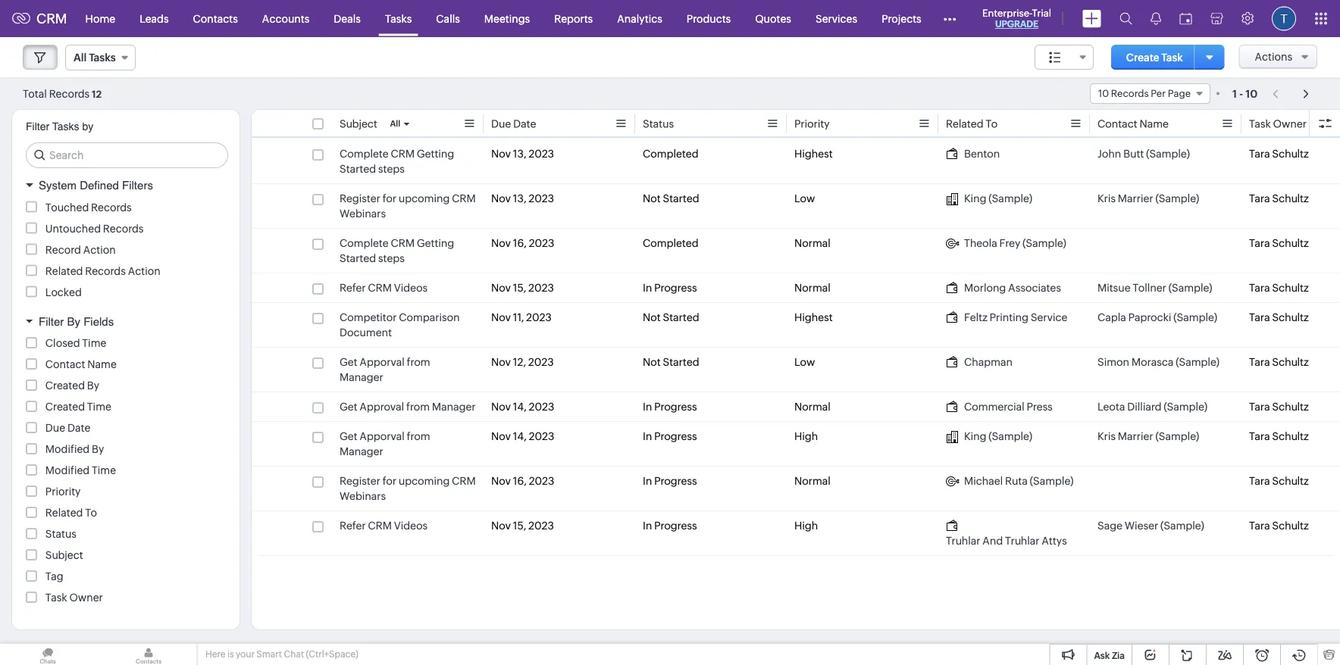 Task type: locate. For each thing, give the bounding box(es) containing it.
1 - 10
[[1233, 88, 1258, 100]]

4 in progress from the top
[[643, 476, 697, 488]]

highest for not started
[[795, 312, 833, 324]]

progress for commercial press
[[655, 401, 697, 413]]

kris for low
[[1098, 193, 1116, 205]]

leads
[[140, 13, 169, 25]]

tasks left by
[[52, 121, 79, 133]]

2023 for get approval from manager link
[[529, 401, 555, 413]]

0 vertical spatial complete
[[340, 148, 389, 160]]

register for upcoming crm webinars link
[[340, 191, 476, 221], [340, 474, 476, 504]]

modified up 'modified time'
[[45, 444, 90, 456]]

morlong associates link
[[947, 281, 1062, 296]]

modified for modified time
[[45, 465, 90, 477]]

0 vertical spatial to
[[986, 118, 998, 130]]

truhlar right and
[[1006, 535, 1040, 548]]

getting for nov 13, 2023
[[417, 148, 454, 160]]

3 in progress from the top
[[643, 431, 697, 443]]

kris down leota
[[1098, 431, 1116, 443]]

1
[[1233, 88, 1238, 100]]

0 vertical spatial 15,
[[513, 282, 527, 294]]

records left 12
[[49, 88, 90, 100]]

not for nov 11, 2023
[[643, 312, 661, 324]]

1 vertical spatial getting
[[417, 237, 454, 250]]

status
[[643, 118, 674, 130], [45, 529, 77, 541]]

2 vertical spatial not
[[643, 356, 661, 369]]

7 tara schultz from the top
[[1250, 401, 1310, 413]]

records down "record action" on the left of page
[[85, 265, 126, 277]]

0 vertical spatial related to
[[947, 118, 998, 130]]

created
[[45, 380, 85, 392], [45, 401, 85, 413]]

simon
[[1098, 356, 1130, 369]]

0 horizontal spatial due date
[[45, 422, 90, 435]]

to down 'modified time'
[[85, 507, 97, 520]]

2 complete crm getting started steps from the top
[[340, 237, 454, 265]]

2 from from the top
[[407, 401, 430, 413]]

2 vertical spatial tasks
[[52, 121, 79, 133]]

2 nov 13, 2023 from the top
[[491, 193, 554, 205]]

get apporval from manager down the approval
[[340, 431, 431, 458]]

complete crm getting started steps for nov 13, 2023
[[340, 148, 454, 175]]

king (sample) down the commercial press link
[[965, 431, 1033, 443]]

1 nov 16, 2023 from the top
[[491, 237, 555, 250]]

owner up chats image
[[69, 592, 103, 604]]

nov for get apporval from manager link for nov 14, 2023
[[491, 431, 511, 443]]

size image
[[1050, 51, 1062, 64]]

0 vertical spatial webinars
[[340, 208, 386, 220]]

upcoming
[[399, 193, 450, 205], [399, 476, 450, 488]]

5 in from the top
[[643, 520, 652, 532]]

task right the create
[[1162, 51, 1184, 63]]

2 videos from the top
[[394, 520, 428, 532]]

2 register from the top
[[340, 476, 381, 488]]

0 vertical spatial from
[[407, 356, 431, 369]]

1 get apporval from manager link from the top
[[340, 355, 476, 385]]

1 vertical spatial videos
[[394, 520, 428, 532]]

system defined filters
[[39, 179, 153, 192]]

1 vertical spatial nov 15, 2023
[[491, 520, 554, 532]]

king (sample) link
[[947, 191, 1033, 206], [947, 429, 1033, 444]]

2023 for nov 13, 2023 complete crm getting started steps "link"
[[529, 148, 554, 160]]

name down 10 records per page field at the right top
[[1140, 118, 1169, 130]]

Search text field
[[27, 143, 228, 168]]

created for created by
[[45, 380, 85, 392]]

all
[[74, 52, 87, 64], [390, 119, 401, 129]]

6 tara schultz from the top
[[1250, 356, 1310, 369]]

search image
[[1120, 12, 1133, 25]]

kris marrier (sample) link down john butt (sample)
[[1098, 191, 1200, 206]]

tara for the michael ruta (sample) link
[[1250, 476, 1271, 488]]

tara
[[1250, 148, 1271, 160], [1250, 193, 1271, 205], [1250, 237, 1271, 250], [1250, 282, 1271, 294], [1250, 312, 1271, 324], [1250, 356, 1271, 369], [1250, 401, 1271, 413], [1250, 431, 1271, 443], [1250, 476, 1271, 488], [1250, 520, 1271, 532]]

2 webinars from the top
[[340, 491, 386, 503]]

2 king (sample) link from the top
[[947, 429, 1033, 444]]

from for high
[[407, 431, 431, 443]]

refer crm videos
[[340, 282, 428, 294], [340, 520, 428, 532]]

tasks link
[[373, 0, 424, 37]]

1 vertical spatial task owner
[[45, 592, 103, 604]]

6 tara from the top
[[1250, 356, 1271, 369]]

1 horizontal spatial tasks
[[89, 52, 116, 64]]

1 vertical spatial nov 14, 2023
[[491, 431, 555, 443]]

0 vertical spatial task
[[1162, 51, 1184, 63]]

8 tara schultz from the top
[[1250, 431, 1310, 443]]

get apporval from manager for nov 12, 2023
[[340, 356, 431, 384]]

2 kris from the top
[[1098, 431, 1116, 443]]

1 horizontal spatial priority
[[795, 118, 830, 130]]

records inside field
[[1112, 88, 1149, 99]]

0 vertical spatial marrier
[[1119, 193, 1154, 205]]

1 vertical spatial complete crm getting started steps link
[[340, 236, 476, 266]]

1 marrier from the top
[[1119, 193, 1154, 205]]

modified down 'modified by'
[[45, 465, 90, 477]]

1 high from the top
[[795, 431, 818, 443]]

10 right -
[[1246, 88, 1258, 100]]

accounts
[[262, 13, 310, 25]]

0 vertical spatial by
[[67, 315, 80, 328]]

All Tasks field
[[65, 45, 136, 71]]

register for nov 16, 2023
[[340, 476, 381, 488]]

meetings link
[[472, 0, 542, 37]]

1 vertical spatial filter
[[39, 315, 64, 328]]

2 steps from the top
[[378, 253, 405, 265]]

time down 'modified by'
[[92, 465, 116, 477]]

get apporval from manager link down get approval from manager link
[[340, 429, 476, 460]]

1 horizontal spatial all
[[390, 119, 401, 129]]

truhlar left and
[[947, 535, 981, 548]]

1 get from the top
[[340, 356, 358, 369]]

0 vertical spatial refer crm videos
[[340, 282, 428, 294]]

task owner down 1 - 10
[[1250, 118, 1307, 130]]

2 in from the top
[[643, 401, 652, 413]]

records down defined
[[91, 201, 132, 213]]

king (sample) up theola frey (sample) link
[[965, 193, 1033, 205]]

1 vertical spatial king (sample) link
[[947, 429, 1033, 444]]

nov 13, 2023
[[491, 148, 554, 160], [491, 193, 554, 205]]

1 not from the top
[[643, 193, 661, 205]]

1 king (sample) link from the top
[[947, 191, 1033, 206]]

by
[[67, 315, 80, 328], [87, 380, 99, 392], [92, 444, 104, 456]]

11,
[[513, 312, 524, 324]]

high for truhlar and truhlar attys
[[795, 520, 818, 532]]

1 nov 13, 2023 from the top
[[491, 148, 554, 160]]

tasks inside field
[[89, 52, 116, 64]]

task down tag
[[45, 592, 67, 604]]

filter for filter tasks by
[[26, 121, 49, 133]]

get left the approval
[[340, 401, 358, 413]]

10 nov from the top
[[491, 520, 511, 532]]

15,
[[513, 282, 527, 294], [513, 520, 527, 532]]

(sample) right ruta
[[1030, 476, 1074, 488]]

created down created by
[[45, 401, 85, 413]]

task down 1 - 10
[[1250, 118, 1272, 130]]

0 vertical spatial time
[[82, 337, 106, 350]]

not started for nov 11, 2023
[[643, 312, 700, 324]]

10 schultz from the top
[[1273, 520, 1310, 532]]

0 vertical spatial 14,
[[513, 401, 527, 413]]

related to down 'modified time'
[[45, 507, 97, 520]]

king down benton 'link'
[[965, 193, 987, 205]]

2 get apporval from manager link from the top
[[340, 429, 476, 460]]

8 nov from the top
[[491, 431, 511, 443]]

get down get approval from manager link
[[340, 431, 358, 443]]

refer crm videos link
[[340, 281, 428, 296], [340, 519, 428, 534]]

marrier down dilliard
[[1119, 431, 1154, 443]]

2 created from the top
[[45, 401, 85, 413]]

john
[[1098, 148, 1122, 160]]

13, for register for upcoming crm webinars
[[513, 193, 527, 205]]

1 vertical spatial register for upcoming crm webinars
[[340, 476, 476, 503]]

15, for high
[[513, 520, 527, 532]]

modified by
[[45, 444, 104, 456]]

enterprise-trial upgrade
[[983, 7, 1052, 29]]

to up benton
[[986, 118, 998, 130]]

2 high from the top
[[795, 520, 818, 532]]

0 vertical spatial kris marrier (sample)
[[1098, 193, 1200, 205]]

products link
[[675, 0, 743, 37]]

10 inside field
[[1099, 88, 1110, 99]]

0 vertical spatial high
[[795, 431, 818, 443]]

2 15, from the top
[[513, 520, 527, 532]]

reports
[[555, 13, 593, 25]]

2023
[[529, 148, 554, 160], [529, 193, 554, 205], [529, 237, 555, 250], [529, 282, 554, 294], [526, 312, 552, 324], [529, 356, 554, 369], [529, 401, 555, 413], [529, 431, 555, 443], [529, 476, 555, 488], [529, 520, 554, 532]]

time
[[82, 337, 106, 350], [87, 401, 111, 413], [92, 465, 116, 477]]

0 horizontal spatial task
[[45, 592, 67, 604]]

0 vertical spatial created
[[45, 380, 85, 392]]

calls
[[436, 13, 460, 25]]

refer crm videos link for normal
[[340, 281, 428, 296]]

tara schultz for morlong associates "link"
[[1250, 282, 1310, 294]]

owner
[[1274, 118, 1307, 130], [69, 592, 103, 604]]

kris down john
[[1098, 193, 1116, 205]]

tasks for filter tasks by
[[52, 121, 79, 133]]

records left per
[[1112, 88, 1149, 99]]

1 steps from the top
[[378, 163, 405, 175]]

2 upcoming from the top
[[399, 476, 450, 488]]

0 vertical spatial king (sample)
[[965, 193, 1033, 205]]

register for upcoming crm webinars link for nov 13, 2023
[[340, 191, 476, 221]]

0 vertical spatial register for upcoming crm webinars link
[[340, 191, 476, 221]]

1 created from the top
[[45, 380, 85, 392]]

related
[[947, 118, 984, 130], [45, 265, 83, 277], [45, 507, 83, 520]]

1 webinars from the top
[[340, 208, 386, 220]]

sage wieser (sample)
[[1098, 520, 1205, 532]]

(sample) right frey
[[1023, 237, 1067, 250]]

tara schultz for the commercial press link
[[1250, 401, 1310, 413]]

1 vertical spatial date
[[67, 422, 90, 435]]

total
[[23, 88, 47, 100]]

king
[[965, 193, 987, 205], [965, 431, 987, 443]]

contacts image
[[101, 645, 196, 666]]

related up benton 'link'
[[947, 118, 984, 130]]

name down closed time
[[87, 359, 117, 371]]

get apporval from manager link for nov 14, 2023
[[340, 429, 476, 460]]

row group containing complete crm getting started steps
[[252, 140, 1341, 557]]

progress for morlong associates
[[655, 282, 697, 294]]

1 horizontal spatial task owner
[[1250, 118, 1307, 130]]

marrier for low
[[1119, 193, 1154, 205]]

3 not started from the top
[[643, 356, 700, 369]]

low for chapman
[[795, 356, 816, 369]]

5 progress from the top
[[655, 520, 697, 532]]

(sample) up frey
[[989, 193, 1033, 205]]

1 complete from the top
[[340, 148, 389, 160]]

get for low
[[340, 356, 358, 369]]

schultz
[[1273, 148, 1310, 160], [1273, 193, 1310, 205], [1273, 237, 1310, 250], [1273, 282, 1310, 294], [1273, 312, 1310, 324], [1273, 356, 1310, 369], [1273, 401, 1310, 413], [1273, 431, 1310, 443], [1273, 476, 1310, 488], [1273, 520, 1310, 532]]

marrier for high
[[1119, 431, 1154, 443]]

get down document
[[340, 356, 358, 369]]

0 vertical spatial king (sample) link
[[947, 191, 1033, 206]]

1 nov 15, 2023 from the top
[[491, 282, 554, 294]]

1 register for upcoming crm webinars link from the top
[[340, 191, 476, 221]]

in for king (sample)
[[643, 431, 652, 443]]

1 refer from the top
[[340, 282, 366, 294]]

total records 12
[[23, 88, 102, 100]]

from right the approval
[[407, 401, 430, 413]]

not started
[[643, 193, 700, 205], [643, 312, 700, 324], [643, 356, 700, 369]]

apporval for nov 14, 2023
[[360, 431, 405, 443]]

5 tara schultz from the top
[[1250, 312, 1310, 324]]

1 modified from the top
[[45, 444, 90, 456]]

nov
[[491, 148, 511, 160], [491, 193, 511, 205], [491, 237, 511, 250], [491, 282, 511, 294], [491, 312, 511, 324], [491, 356, 511, 369], [491, 401, 511, 413], [491, 431, 511, 443], [491, 476, 511, 488], [491, 520, 511, 532]]

get apporval from manager up the approval
[[340, 356, 431, 384]]

1 vertical spatial completed
[[643, 237, 699, 250]]

1 for from the top
[[383, 193, 397, 205]]

related to up benton 'link'
[[947, 118, 998, 130]]

1 vertical spatial not
[[643, 312, 661, 324]]

1 vertical spatial by
[[87, 380, 99, 392]]

1 refer crm videos from the top
[[340, 282, 428, 294]]

all inside field
[[74, 52, 87, 64]]

1 king from the top
[[965, 193, 987, 205]]

3 progress from the top
[[655, 431, 697, 443]]

create task button
[[1112, 45, 1199, 70]]

0 vertical spatial owner
[[1274, 118, 1307, 130]]

chapman
[[965, 356, 1013, 369]]

refer
[[340, 282, 366, 294], [340, 520, 366, 532]]

get apporval from manager link up get approval from manager link
[[340, 355, 476, 385]]

2 refer from the top
[[340, 520, 366, 532]]

1 horizontal spatial to
[[986, 118, 998, 130]]

0 vertical spatial date
[[514, 118, 537, 130]]

3 get from the top
[[340, 431, 358, 443]]

1 vertical spatial steps
[[378, 253, 405, 265]]

2 nov 14, 2023 from the top
[[491, 431, 555, 443]]

manager for low
[[340, 372, 384, 384]]

action
[[83, 244, 116, 256], [128, 265, 161, 277]]

filter up closed
[[39, 315, 64, 328]]

not started for nov 12, 2023
[[643, 356, 700, 369]]

per
[[1151, 88, 1166, 99]]

1 not started from the top
[[643, 193, 700, 205]]

1 horizontal spatial owner
[[1274, 118, 1307, 130]]

by up created time
[[87, 380, 99, 392]]

0 horizontal spatial all
[[74, 52, 87, 64]]

king (sample) link down benton
[[947, 191, 1033, 206]]

1 vertical spatial priority
[[45, 486, 81, 498]]

4 in from the top
[[643, 476, 652, 488]]

1 from from the top
[[407, 356, 431, 369]]

truhlar and truhlar attys link
[[947, 519, 1083, 549]]

3 schultz from the top
[[1273, 237, 1310, 250]]

videos
[[394, 282, 428, 294], [394, 520, 428, 532]]

system
[[39, 179, 77, 192]]

1 vertical spatial king
[[965, 431, 987, 443]]

2 vertical spatial manager
[[340, 446, 384, 458]]

related down 'modified time'
[[45, 507, 83, 520]]

2 register for upcoming crm webinars from the top
[[340, 476, 476, 503]]

1 vertical spatial refer crm videos
[[340, 520, 428, 532]]

filter inside dropdown button
[[39, 315, 64, 328]]

contact up john
[[1098, 118, 1138, 130]]

nov 15, 2023
[[491, 282, 554, 294], [491, 520, 554, 532]]

row group
[[252, 140, 1341, 557]]

by up closed time
[[67, 315, 80, 328]]

created up created time
[[45, 380, 85, 392]]

started for for
[[663, 193, 700, 205]]

0 vertical spatial manager
[[340, 372, 384, 384]]

nov 15, 2023 for high
[[491, 520, 554, 532]]

filter down total
[[26, 121, 49, 133]]

0 horizontal spatial priority
[[45, 486, 81, 498]]

1 vertical spatial low
[[795, 356, 816, 369]]

2 get from the top
[[340, 401, 358, 413]]

tara schultz for chapman link on the bottom
[[1250, 356, 1310, 369]]

accounts link
[[250, 0, 322, 37]]

refer crm videos for normal
[[340, 282, 428, 294]]

1 normal from the top
[[795, 237, 831, 250]]

1 vertical spatial get apporval from manager link
[[340, 429, 476, 460]]

records for related
[[85, 265, 126, 277]]

14,
[[513, 401, 527, 413], [513, 431, 527, 443]]

register for nov 13, 2023
[[340, 193, 381, 205]]

in for commercial press
[[643, 401, 652, 413]]

3 tara schultz from the top
[[1250, 237, 1310, 250]]

4 tara schultz from the top
[[1250, 282, 1310, 294]]

(sample) right paprocki
[[1174, 312, 1218, 324]]

due
[[491, 118, 511, 130], [45, 422, 65, 435]]

butt
[[1124, 148, 1145, 160]]

2023 for refer crm videos link associated with high
[[529, 520, 554, 532]]

modified for modified by
[[45, 444, 90, 456]]

2 vertical spatial get
[[340, 431, 358, 443]]

10 left per
[[1099, 88, 1110, 99]]

1 horizontal spatial due
[[491, 118, 511, 130]]

2 14, from the top
[[513, 431, 527, 443]]

1 vertical spatial owner
[[69, 592, 103, 604]]

(sample) right wieser
[[1161, 520, 1205, 532]]

king (sample) for low
[[965, 193, 1033, 205]]

1 vertical spatial all
[[390, 119, 401, 129]]

3 in from the top
[[643, 431, 652, 443]]

0 vertical spatial highest
[[795, 148, 833, 160]]

2 getting from the top
[[417, 237, 454, 250]]

0 vertical spatial steps
[[378, 163, 405, 175]]

from down competitor comparison document link
[[407, 356, 431, 369]]

records down touched records
[[103, 223, 144, 235]]

complete crm getting started steps link for nov 16, 2023
[[340, 236, 476, 266]]

high for king (sample)
[[795, 431, 818, 443]]

1 14, from the top
[[513, 401, 527, 413]]

0 vertical spatial videos
[[394, 282, 428, 294]]

4 nov from the top
[[491, 282, 511, 294]]

king (sample) link down commercial
[[947, 429, 1033, 444]]

manager up the approval
[[340, 372, 384, 384]]

king down commercial
[[965, 431, 987, 443]]

tasks left calls
[[385, 13, 412, 25]]

apporval down document
[[360, 356, 405, 369]]

kris marrier (sample)
[[1098, 193, 1200, 205], [1098, 431, 1200, 443]]

1 16, from the top
[[513, 237, 527, 250]]

1 vertical spatial marrier
[[1119, 431, 1154, 443]]

0 vertical spatial nov 13, 2023
[[491, 148, 554, 160]]

upgrade
[[996, 19, 1039, 29]]

2 13, from the top
[[513, 193, 527, 205]]

time down fields
[[82, 337, 106, 350]]

9 nov from the top
[[491, 476, 511, 488]]

due date
[[491, 118, 537, 130], [45, 422, 90, 435]]

1 vertical spatial time
[[87, 401, 111, 413]]

task inside create task 'button'
[[1162, 51, 1184, 63]]

0 vertical spatial get apporval from manager link
[[340, 355, 476, 385]]

in progress for morlong
[[643, 282, 697, 294]]

normal for theola frey (sample)
[[795, 237, 831, 250]]

0 vertical spatial 13,
[[513, 148, 527, 160]]

1 vertical spatial tasks
[[89, 52, 116, 64]]

1 kris marrier (sample) from the top
[[1098, 193, 1200, 205]]

profile element
[[1264, 0, 1306, 37]]

action up "related records action"
[[83, 244, 116, 256]]

owner down 'actions'
[[1274, 118, 1307, 130]]

projects
[[882, 13, 922, 25]]

ask zia
[[1095, 651, 1126, 661]]

0 vertical spatial contact name
[[1098, 118, 1169, 130]]

create menu element
[[1074, 0, 1111, 37]]

task owner down tag
[[45, 592, 103, 604]]

1 getting from the top
[[417, 148, 454, 160]]

1 horizontal spatial due date
[[491, 118, 537, 130]]

contact name down closed time
[[45, 359, 117, 371]]

manager
[[340, 372, 384, 384], [432, 401, 476, 413], [340, 446, 384, 458]]

by inside filter by fields dropdown button
[[67, 315, 80, 328]]

not for nov 13, 2023
[[643, 193, 661, 205]]

1 nov 14, 2023 from the top
[[491, 401, 555, 413]]

filter for filter by fields
[[39, 315, 64, 328]]

2 completed from the top
[[643, 237, 699, 250]]

1 progress from the top
[[655, 282, 697, 294]]

feltz printing service
[[965, 312, 1068, 324]]

kris marrier (sample) link down dilliard
[[1098, 429, 1200, 444]]

5 schultz from the top
[[1273, 312, 1310, 324]]

13, for complete crm getting started steps
[[513, 148, 527, 160]]

refer for normal
[[340, 282, 366, 294]]

by up 'modified time'
[[92, 444, 104, 456]]

crm link
[[12, 11, 67, 26]]

morlong associates
[[965, 282, 1062, 294]]

9 tara schultz from the top
[[1250, 476, 1310, 488]]

1 low from the top
[[795, 193, 816, 205]]

2 marrier from the top
[[1119, 431, 1154, 443]]

2023 for nov 16, 2023 complete crm getting started steps "link"
[[529, 237, 555, 250]]

progress for michael ruta (sample)
[[655, 476, 697, 488]]

1 vertical spatial webinars
[[340, 491, 386, 503]]

1 horizontal spatial contact
[[1098, 118, 1138, 130]]

9 schultz from the top
[[1273, 476, 1310, 488]]

2 nov 15, 2023 from the top
[[491, 520, 554, 532]]

kris for high
[[1098, 431, 1116, 443]]

4 progress from the top
[[655, 476, 697, 488]]

1 register from the top
[[340, 193, 381, 205]]

10 tara from the top
[[1250, 520, 1271, 532]]

completed for nov 16, 2023
[[643, 237, 699, 250]]

1 horizontal spatial status
[[643, 118, 674, 130]]

2023 for get apporval from manager link associated with nov 12, 2023
[[529, 356, 554, 369]]

1 15, from the top
[[513, 282, 527, 294]]

related records action
[[45, 265, 161, 277]]

get approval from manager
[[340, 401, 476, 413]]

register for upcoming crm webinars for nov 16, 2023
[[340, 476, 476, 503]]

from down get approval from manager link
[[407, 431, 431, 443]]

mitsue tollner (sample) link
[[1098, 281, 1213, 296]]

action up filter by fields dropdown button
[[128, 265, 161, 277]]

1 vertical spatial task
[[1250, 118, 1272, 130]]

2 vertical spatial time
[[92, 465, 116, 477]]

dilliard
[[1128, 401, 1162, 413]]

0 vertical spatial getting
[[417, 148, 454, 160]]

1 kris marrier (sample) link from the top
[[1098, 191, 1200, 206]]

records
[[49, 88, 90, 100], [1112, 88, 1149, 99], [91, 201, 132, 213], [103, 223, 144, 235], [85, 265, 126, 277]]

kris marrier (sample) link for high
[[1098, 429, 1200, 444]]

in progress for king
[[643, 431, 697, 443]]

mitsue tollner (sample)
[[1098, 282, 1213, 294]]

task owner
[[1250, 118, 1307, 130], [45, 592, 103, 604]]

kris marrier (sample) down dilliard
[[1098, 431, 1200, 443]]

7 tara from the top
[[1250, 401, 1271, 413]]

apporval
[[360, 356, 405, 369], [360, 431, 405, 443]]

related up locked
[[45, 265, 83, 277]]

webinars
[[340, 208, 386, 220], [340, 491, 386, 503]]

complete crm getting started steps for nov 16, 2023
[[340, 237, 454, 265]]

signals image
[[1151, 12, 1162, 25]]

manager down the approval
[[340, 446, 384, 458]]

register for upcoming crm webinars link for nov 16, 2023
[[340, 474, 476, 504]]

2 king from the top
[[965, 431, 987, 443]]

1 vertical spatial nov 13, 2023
[[491, 193, 554, 205]]

services link
[[804, 0, 870, 37]]

1 nov from the top
[[491, 148, 511, 160]]

1 vertical spatial register for upcoming crm webinars link
[[340, 474, 476, 504]]

2 kris marrier (sample) link from the top
[[1098, 429, 1200, 444]]

time down created by
[[87, 401, 111, 413]]

1 horizontal spatial task
[[1162, 51, 1184, 63]]

steps for nov 16, 2023
[[378, 253, 405, 265]]

2 not from the top
[[643, 312, 661, 324]]

0 horizontal spatial name
[[87, 359, 117, 371]]

signals element
[[1142, 0, 1171, 37]]

tara for theola frey (sample) link
[[1250, 237, 1271, 250]]

1 vertical spatial get apporval from manager
[[340, 431, 431, 458]]

search element
[[1111, 0, 1142, 37]]

record action
[[45, 244, 116, 256]]

in for truhlar and truhlar attys
[[643, 520, 652, 532]]

and
[[983, 535, 1004, 548]]

2 progress from the top
[[655, 401, 697, 413]]

capla
[[1098, 312, 1127, 324]]

touched records
[[45, 201, 132, 213]]

1 horizontal spatial truhlar
[[1006, 535, 1040, 548]]

0 vertical spatial upcoming
[[399, 193, 450, 205]]

paprocki
[[1129, 312, 1172, 324]]

0 horizontal spatial action
[[83, 244, 116, 256]]

records for touched
[[91, 201, 132, 213]]

2023 for refer crm videos link related to normal
[[529, 282, 554, 294]]

1 horizontal spatial 10
[[1246, 88, 1258, 100]]

normal for michael ruta (sample)
[[795, 476, 831, 488]]

get apporval from manager for nov 14, 2023
[[340, 431, 431, 458]]

tag
[[45, 571, 63, 583]]

schultz for theola frey (sample) link
[[1273, 237, 1310, 250]]

printing
[[990, 312, 1029, 324]]

2 register for upcoming crm webinars link from the top
[[340, 474, 476, 504]]

get apporval from manager link
[[340, 355, 476, 385], [340, 429, 476, 460]]

locked
[[45, 286, 82, 298]]

None field
[[1035, 45, 1094, 70]]

2 highest from the top
[[795, 312, 833, 324]]

(sample)
[[1147, 148, 1191, 160], [989, 193, 1033, 205], [1156, 193, 1200, 205], [1023, 237, 1067, 250], [1169, 282, 1213, 294], [1174, 312, 1218, 324], [1176, 356, 1220, 369], [1164, 401, 1208, 413], [989, 431, 1033, 443], [1156, 431, 1200, 443], [1030, 476, 1074, 488], [1161, 520, 1205, 532]]

0 vertical spatial status
[[643, 118, 674, 130]]

contacts
[[193, 13, 238, 25]]

marrier down butt on the top of page
[[1119, 193, 1154, 205]]

Other Modules field
[[934, 6, 967, 31]]

0 vertical spatial 16,
[[513, 237, 527, 250]]

simon morasca (sample) link
[[1098, 355, 1220, 370]]

2 refer crm videos link from the top
[[340, 519, 428, 534]]

0 vertical spatial not started
[[643, 193, 700, 205]]

2 apporval from the top
[[360, 431, 405, 443]]

records for untouched
[[103, 223, 144, 235]]

all for all
[[390, 119, 401, 129]]

tasks up 12
[[89, 52, 116, 64]]

apporval down the approval
[[360, 431, 405, 443]]

1 completed from the top
[[643, 148, 699, 160]]

kris marrier (sample) down john butt (sample)
[[1098, 193, 1200, 205]]

contact down closed
[[45, 359, 85, 371]]

manager right the approval
[[432, 401, 476, 413]]

actions
[[1255, 51, 1293, 63]]

by for created
[[87, 380, 99, 392]]

getting for nov 16, 2023
[[417, 237, 454, 250]]

quotes
[[756, 13, 792, 25]]

1 vertical spatial kris marrier (sample)
[[1098, 431, 1200, 443]]

contact name up butt on the top of page
[[1098, 118, 1169, 130]]

time for closed time
[[82, 337, 106, 350]]

10 tara schultz from the top
[[1250, 520, 1310, 532]]

2 kris marrier (sample) from the top
[[1098, 431, 1200, 443]]

chats image
[[0, 645, 96, 666]]



Task type: describe. For each thing, give the bounding box(es) containing it.
schultz for feltz printing service link
[[1273, 312, 1310, 324]]

leota dilliard (sample)
[[1098, 401, 1208, 413]]

created by
[[45, 380, 99, 392]]

projects link
[[870, 0, 934, 37]]

progress for king (sample)
[[655, 431, 697, 443]]

nov 13, 2023 for complete crm getting started steps
[[491, 148, 554, 160]]

refer for high
[[340, 520, 366, 532]]

smart
[[257, 650, 282, 660]]

by for filter
[[67, 315, 80, 328]]

0 vertical spatial name
[[1140, 118, 1169, 130]]

2 vertical spatial related
[[45, 507, 83, 520]]

tara for chapman link on the bottom
[[1250, 356, 1271, 369]]

tara for "truhlar and truhlar attys" link
[[1250, 520, 1271, 532]]

tara schultz for the michael ruta (sample) link
[[1250, 476, 1310, 488]]

get for normal
[[340, 401, 358, 413]]

in progress for commercial
[[643, 401, 697, 413]]

filter by fields
[[39, 315, 114, 328]]

videos for high
[[394, 520, 428, 532]]

nov 14, 2023 for get approval from manager
[[491, 401, 555, 413]]

all for all tasks
[[74, 52, 87, 64]]

home link
[[73, 0, 128, 37]]

created for created time
[[45, 401, 85, 413]]

leads link
[[128, 0, 181, 37]]

0 vertical spatial due
[[491, 118, 511, 130]]

16, for complete crm getting started steps
[[513, 237, 527, 250]]

untouched records
[[45, 223, 144, 235]]

1 vertical spatial due date
[[45, 422, 90, 435]]

2 tara schultz from the top
[[1250, 193, 1310, 205]]

2023 for get apporval from manager link for nov 14, 2023
[[529, 431, 555, 443]]

started for comparison
[[663, 312, 700, 324]]

10 records per page
[[1099, 88, 1191, 99]]

mitsue
[[1098, 282, 1131, 294]]

schultz for benton 'link'
[[1273, 148, 1310, 160]]

zia
[[1113, 651, 1126, 661]]

webinars for nov 16, 2023
[[340, 491, 386, 503]]

record
[[45, 244, 81, 256]]

nov 14, 2023 for get apporval from manager
[[491, 431, 555, 443]]

(ctrl+space)
[[306, 650, 359, 660]]

manager for normal
[[432, 401, 476, 413]]

press
[[1027, 401, 1053, 413]]

system defined filters button
[[12, 172, 240, 199]]

(sample) down john butt (sample)
[[1156, 193, 1200, 205]]

0 horizontal spatial contact name
[[45, 359, 117, 371]]

1 vertical spatial related
[[45, 265, 83, 277]]

highest for completed
[[795, 148, 833, 160]]

1 vertical spatial status
[[45, 529, 77, 541]]

tasks for all tasks
[[89, 52, 116, 64]]

schultz for chapman link on the bottom
[[1273, 356, 1310, 369]]

create menu image
[[1083, 9, 1102, 28]]

benton link
[[947, 146, 1001, 162]]

closed
[[45, 337, 80, 350]]

15, for normal
[[513, 282, 527, 294]]

1 horizontal spatial subject
[[340, 118, 378, 130]]

theola frey (sample)
[[965, 237, 1067, 250]]

nov 16, 2023 for complete crm getting started steps
[[491, 237, 555, 250]]

2 tara from the top
[[1250, 193, 1271, 205]]

in progress for truhlar
[[643, 520, 697, 532]]

nov for refer crm videos link related to normal
[[491, 282, 511, 294]]

from for low
[[407, 356, 431, 369]]

reports link
[[542, 0, 605, 37]]

kris marrier (sample) for low
[[1098, 193, 1200, 205]]

started for apporval
[[663, 356, 700, 369]]

nov 11, 2023
[[491, 312, 552, 324]]

in for morlong associates
[[643, 282, 652, 294]]

quotes link
[[743, 0, 804, 37]]

normal for morlong associates
[[795, 282, 831, 294]]

get approval from manager link
[[340, 400, 476, 415]]

home
[[85, 13, 115, 25]]

1 vertical spatial to
[[85, 507, 97, 520]]

10 Records Per Page field
[[1091, 83, 1211, 104]]

upcoming for nov 16, 2023
[[399, 476, 450, 488]]

12
[[92, 88, 102, 100]]

(sample) down leota dilliard (sample) link
[[1156, 431, 1200, 443]]

in for michael ruta (sample)
[[643, 476, 652, 488]]

webinars for nov 13, 2023
[[340, 208, 386, 220]]

(sample) right morasca
[[1176, 356, 1220, 369]]

(sample) right butt on the top of page
[[1147, 148, 1191, 160]]

michael ruta (sample) link
[[947, 474, 1074, 489]]

0 vertical spatial action
[[83, 244, 116, 256]]

simon morasca (sample)
[[1098, 356, 1220, 369]]

created time
[[45, 401, 111, 413]]

2 horizontal spatial task
[[1250, 118, 1272, 130]]

all tasks
[[74, 52, 116, 64]]

contacts link
[[181, 0, 250, 37]]

1 horizontal spatial contact name
[[1098, 118, 1169, 130]]

0 horizontal spatial related to
[[45, 507, 97, 520]]

feltz printing service link
[[947, 310, 1068, 325]]

feltz
[[965, 312, 988, 324]]

steps for nov 13, 2023
[[378, 163, 405, 175]]

create
[[1127, 51, 1160, 63]]

1 vertical spatial due
[[45, 422, 65, 435]]

-
[[1240, 88, 1244, 100]]

competitor comparison document
[[340, 312, 460, 339]]

king (sample) link for high
[[947, 429, 1033, 444]]

capla paprocki (sample) link
[[1098, 310, 1218, 325]]

0 vertical spatial due date
[[491, 118, 537, 130]]

2 nov from the top
[[491, 193, 511, 205]]

14, for get approval from manager
[[513, 401, 527, 413]]

0 vertical spatial related
[[947, 118, 984, 130]]

0 horizontal spatial date
[[67, 422, 90, 435]]

profile image
[[1273, 6, 1297, 31]]

apporval for nov 12, 2023
[[360, 356, 405, 369]]

0 horizontal spatial owner
[[69, 592, 103, 604]]

chapman link
[[947, 355, 1013, 370]]

refer crm videos for high
[[340, 520, 428, 532]]

comparison
[[399, 312, 460, 324]]

1 vertical spatial name
[[87, 359, 117, 371]]

wieser
[[1125, 520, 1159, 532]]

1 horizontal spatial action
[[128, 265, 161, 277]]

filter by fields button
[[12, 308, 240, 335]]

manager for high
[[340, 446, 384, 458]]

0 vertical spatial contact
[[1098, 118, 1138, 130]]

tara for benton 'link'
[[1250, 148, 1271, 160]]

time for modified time
[[92, 465, 116, 477]]

closed time
[[45, 337, 106, 350]]

by for modified
[[92, 444, 104, 456]]

completed for nov 13, 2023
[[643, 148, 699, 160]]

leota
[[1098, 401, 1126, 413]]

products
[[687, 13, 731, 25]]

nov for get approval from manager link
[[491, 401, 511, 413]]

records for total
[[49, 88, 90, 100]]

touched
[[45, 201, 89, 213]]

here
[[206, 650, 226, 660]]

sage
[[1098, 520, 1123, 532]]

sage wieser (sample) link
[[1098, 519, 1205, 534]]

calls link
[[424, 0, 472, 37]]

nov 12, 2023
[[491, 356, 554, 369]]

1 truhlar from the left
[[947, 535, 981, 548]]

2 truhlar from the left
[[1006, 535, 1040, 548]]

2 schultz from the top
[[1273, 193, 1310, 205]]

tara for morlong associates "link"
[[1250, 282, 1271, 294]]

filter tasks by
[[26, 121, 93, 133]]

tara schultz for "truhlar and truhlar attys" link
[[1250, 520, 1310, 532]]

morlong
[[965, 282, 1007, 294]]

chat
[[284, 650, 304, 660]]

(sample) down 'commercial press'
[[989, 431, 1033, 443]]

theola
[[965, 237, 998, 250]]

register for upcoming crm webinars for nov 13, 2023
[[340, 193, 476, 220]]

trial
[[1033, 7, 1052, 19]]

commercial
[[965, 401, 1025, 413]]

benton
[[965, 148, 1001, 160]]

michael
[[965, 476, 1004, 488]]

8 schultz from the top
[[1273, 431, 1310, 443]]

tara schultz for feltz printing service link
[[1250, 312, 1310, 324]]

2023 for competitor comparison document link
[[526, 312, 552, 324]]

(sample) right dilliard
[[1164, 401, 1208, 413]]

schultz for the michael ruta (sample) link
[[1273, 476, 1310, 488]]

complete crm getting started steps link for nov 13, 2023
[[340, 146, 476, 177]]

for for nov 13, 2023
[[383, 193, 397, 205]]

enterprise-
[[983, 7, 1033, 19]]

for for nov 16, 2023
[[383, 476, 397, 488]]

8 tara from the top
[[1250, 431, 1271, 443]]

(sample) right tollner
[[1169, 282, 1213, 294]]

1 vertical spatial subject
[[45, 550, 83, 562]]

2 vertical spatial task
[[45, 592, 67, 604]]

tara schultz for theola frey (sample) link
[[1250, 237, 1310, 250]]

service
[[1031, 312, 1068, 324]]

king for low
[[965, 193, 987, 205]]

competitor comparison document link
[[340, 310, 476, 341]]

document
[[340, 327, 392, 339]]

0 vertical spatial priority
[[795, 118, 830, 130]]

analytics link
[[605, 0, 675, 37]]

defined
[[80, 179, 119, 192]]

calendar image
[[1180, 13, 1193, 25]]

commercial press
[[965, 401, 1053, 413]]

0 horizontal spatial contact
[[45, 359, 85, 371]]

page
[[1168, 88, 1191, 99]]

analytics
[[618, 13, 663, 25]]

upcoming for nov 13, 2023
[[399, 193, 450, 205]]

complete for nov 13, 2023
[[340, 148, 389, 160]]

nov for get apporval from manager link associated with nov 12, 2023
[[491, 356, 511, 369]]

kris marrier (sample) for high
[[1098, 431, 1200, 443]]

16, for register for upcoming crm webinars
[[513, 476, 527, 488]]

low for king (sample)
[[795, 193, 816, 205]]

fields
[[84, 315, 114, 328]]

tara for feltz printing service link
[[1250, 312, 1271, 324]]

nov for competitor comparison document link
[[491, 312, 511, 324]]

here is your smart chat (ctrl+space)
[[206, 650, 359, 660]]

associates
[[1009, 282, 1062, 294]]

is
[[227, 650, 234, 660]]

schultz for the commercial press link
[[1273, 401, 1310, 413]]

0 vertical spatial tasks
[[385, 13, 412, 25]]

tara schultz for benton 'link'
[[1250, 148, 1310, 160]]



Task type: vqa. For each thing, say whether or not it's contained in the screenshot.
found related to Closed Activities
no



